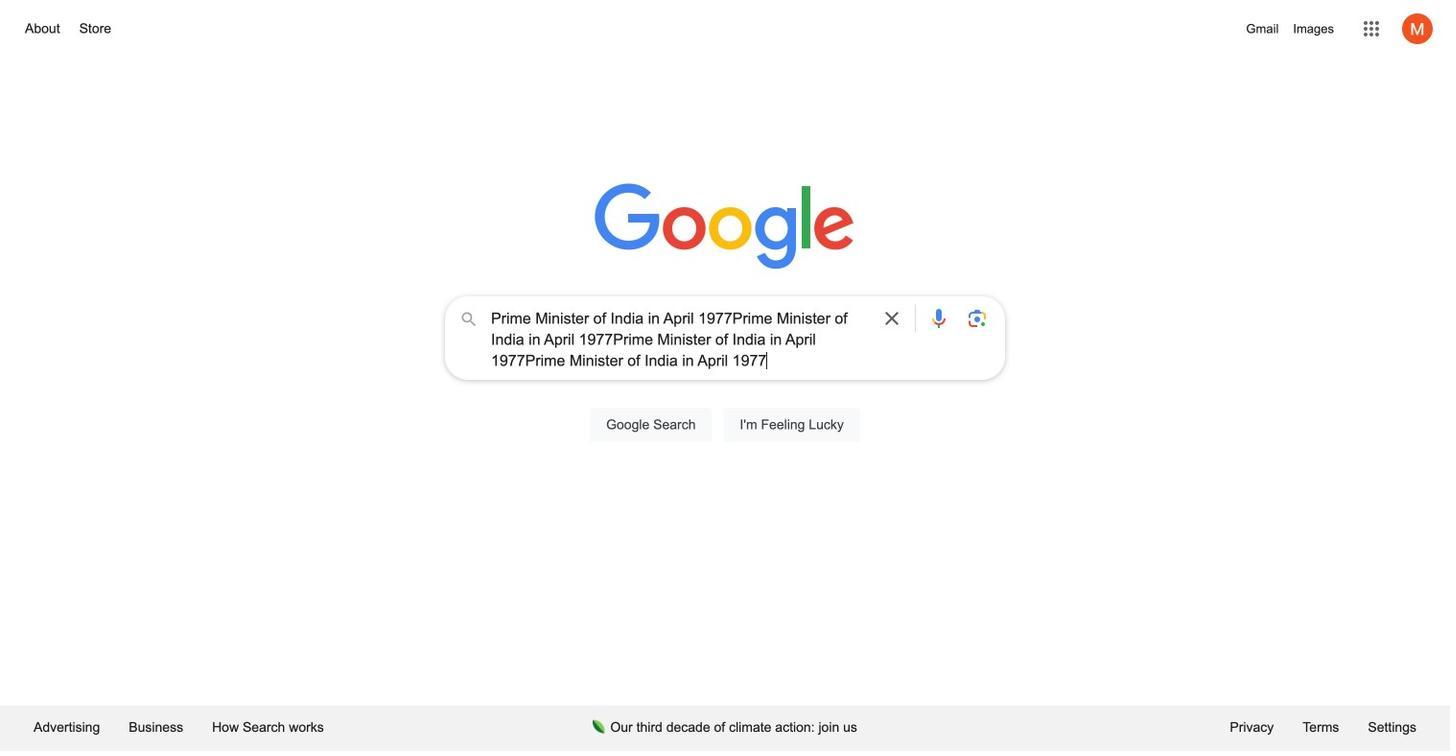 Task type: vqa. For each thing, say whether or not it's contained in the screenshot.
Google Maps element
no



Task type: locate. For each thing, give the bounding box(es) containing it.
None search field
[[19, 291, 1431, 464]]

google image
[[595, 183, 856, 272]]

search by voice image
[[928, 307, 951, 330]]



Task type: describe. For each thing, give the bounding box(es) containing it.
search by image image
[[966, 307, 989, 330]]

Search text field
[[491, 308, 869, 371]]



